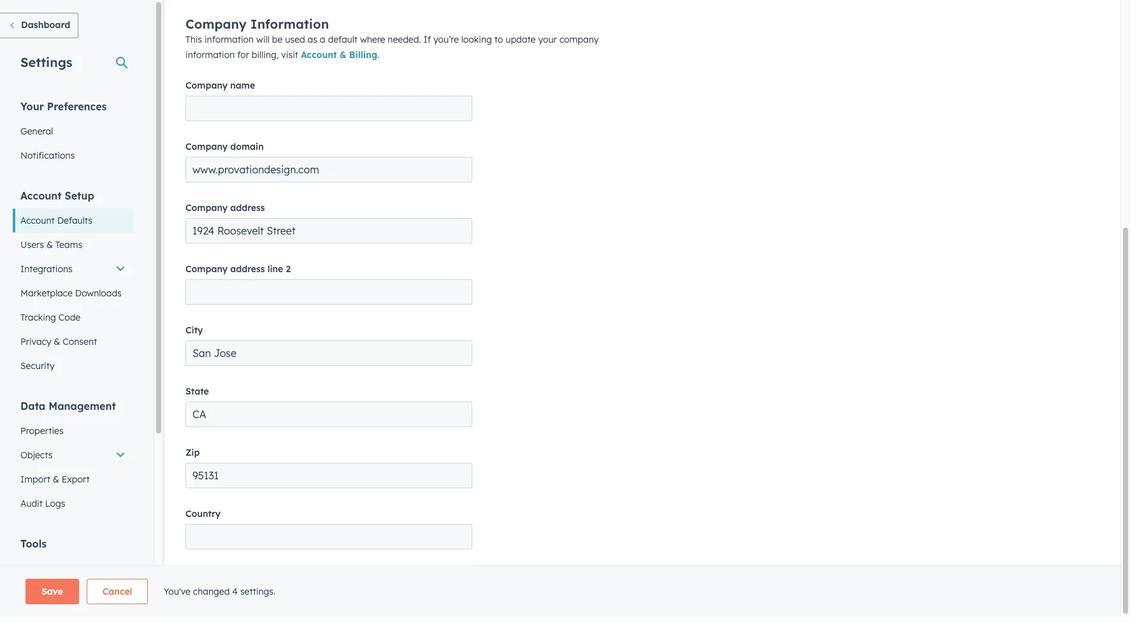 Task type: vqa. For each thing, say whether or not it's contained in the screenshot.
the Manage filters
no



Task type: locate. For each thing, give the bounding box(es) containing it.
integrations button
[[13, 257, 133, 281]]

4
[[232, 586, 238, 598]]

as
[[308, 34, 318, 45]]

users
[[20, 239, 44, 251]]

account setup
[[20, 189, 94, 202]]

meetings link
[[13, 557, 133, 581]]

2 address from the top
[[230, 263, 265, 275]]

used
[[285, 34, 305, 45]]

users & teams
[[20, 239, 82, 251]]

audit
[[20, 498, 43, 510]]

privacy
[[20, 336, 51, 348]]

account
[[301, 49, 337, 61], [20, 189, 62, 202], [20, 215, 55, 226]]

your preferences
[[20, 100, 107, 113]]

update
[[506, 34, 536, 45]]

address
[[230, 202, 265, 214], [230, 263, 265, 275]]

objects
[[20, 450, 53, 461]]

company for company name
[[186, 80, 228, 91]]

properties
[[20, 425, 64, 437]]

Company address line 2 text field
[[186, 279, 473, 305]]

your preferences element
[[13, 99, 133, 168]]

1 vertical spatial account
[[20, 189, 62, 202]]

information down this
[[186, 49, 235, 61]]

& for teams
[[46, 239, 53, 251]]

1 company from the top
[[186, 16, 247, 32]]

billing
[[349, 49, 378, 61]]

information up for
[[205, 34, 254, 45]]

& left export on the left bottom
[[53, 474, 59, 485]]

Company name text field
[[186, 96, 473, 121]]

general
[[20, 126, 53, 137]]

you're
[[434, 34, 459, 45]]

general link
[[13, 119, 133, 144]]

properties link
[[13, 419, 133, 443]]

tools element
[[13, 537, 133, 617]]

account up users
[[20, 215, 55, 226]]

State text field
[[186, 402, 473, 427]]

country
[[186, 508, 221, 520]]

company address line 2
[[186, 263, 291, 275]]

cancel button
[[87, 579, 148, 605]]

information
[[251, 16, 329, 32]]

& down the default
[[340, 49, 347, 61]]

domain
[[230, 141, 264, 152]]

state
[[186, 386, 209, 397]]

import & export link
[[13, 467, 133, 492]]

address down domain
[[230, 202, 265, 214]]

0 vertical spatial account
[[301, 49, 337, 61]]

1 vertical spatial address
[[230, 263, 265, 275]]

a
[[320, 34, 326, 45]]

preferences
[[47, 100, 107, 113]]

zip
[[186, 447, 200, 459]]

5 company from the top
[[186, 263, 228, 275]]

.
[[378, 49, 380, 61]]

account defaults link
[[13, 209, 133, 233]]

meetings
[[20, 563, 59, 575]]

setup
[[65, 189, 94, 202]]

company address
[[186, 202, 265, 214]]

account & billing .
[[301, 49, 380, 61]]

4 company from the top
[[186, 202, 228, 214]]

0 vertical spatial address
[[230, 202, 265, 214]]

your
[[20, 100, 44, 113]]

Zip text field
[[186, 463, 473, 489]]

company
[[186, 16, 247, 32], [186, 80, 228, 91], [186, 141, 228, 152], [186, 202, 228, 214], [186, 263, 228, 275]]

cancel
[[103, 586, 132, 598]]

for
[[237, 49, 249, 61]]

& for billing
[[340, 49, 347, 61]]

to
[[495, 34, 503, 45]]

account for account & billing .
[[301, 49, 337, 61]]

consent
[[63, 336, 97, 348]]

& inside data management element
[[53, 474, 59, 485]]

0 vertical spatial information
[[205, 34, 254, 45]]

& right users
[[46, 239, 53, 251]]

audit logs link
[[13, 492, 133, 516]]

& for export
[[53, 474, 59, 485]]

account up account defaults
[[20, 189, 62, 202]]

& right privacy
[[54, 336, 60, 348]]

notifications
[[20, 150, 75, 161]]

privacy & consent link
[[13, 330, 133, 354]]

3 company from the top
[[186, 141, 228, 152]]

2 company from the top
[[186, 80, 228, 91]]

needed.
[[388, 34, 421, 45]]

address left line
[[230, 263, 265, 275]]

audit logs
[[20, 498, 65, 510]]

you've
[[164, 586, 191, 598]]

this
[[186, 34, 202, 45]]

you've changed 4 settings.
[[164, 586, 276, 598]]

security link
[[13, 354, 133, 378]]

teams
[[55, 239, 82, 251]]

account down a
[[301, 49, 337, 61]]

&
[[340, 49, 347, 61], [46, 239, 53, 251], [54, 336, 60, 348], [53, 474, 59, 485]]

information
[[205, 34, 254, 45], [186, 49, 235, 61]]

1 address from the top
[[230, 202, 265, 214]]

2 vertical spatial account
[[20, 215, 55, 226]]



Task type: describe. For each thing, give the bounding box(es) containing it.
Company domain text field
[[186, 157, 473, 182]]

where
[[360, 34, 385, 45]]

save
[[41, 586, 63, 598]]

data management element
[[13, 399, 133, 516]]

marketplace
[[20, 288, 73, 299]]

& for consent
[[54, 336, 60, 348]]

changed
[[193, 586, 230, 598]]

marketplace downloads
[[20, 288, 122, 299]]

save button
[[26, 579, 79, 605]]

Country text field
[[186, 524, 473, 550]]

tracking code link
[[13, 305, 133, 330]]

users & teams link
[[13, 233, 133, 257]]

data
[[20, 400, 45, 413]]

will
[[256, 34, 270, 45]]

address for company address line 2
[[230, 263, 265, 275]]

your
[[539, 34, 557, 45]]

privacy & consent
[[20, 336, 97, 348]]

company for company address
[[186, 202, 228, 214]]

account for account setup
[[20, 189, 62, 202]]

company for company address line 2
[[186, 263, 228, 275]]

account defaults
[[20, 215, 92, 226]]

downloads
[[75, 288, 122, 299]]

defaults
[[57, 215, 92, 226]]

account for account defaults
[[20, 215, 55, 226]]

2
[[286, 263, 291, 275]]

settings
[[20, 54, 72, 70]]

tracking
[[20, 312, 56, 323]]

company for company domain
[[186, 141, 228, 152]]

visit
[[281, 49, 298, 61]]

billing,
[[252, 49, 279, 61]]

import & export
[[20, 474, 90, 485]]

company name
[[186, 80, 255, 91]]

if
[[424, 34, 431, 45]]

this information will be used as a default where needed. if you're looking to update your company information for billing, visit
[[186, 34, 599, 61]]

marketplace downloads link
[[13, 281, 133, 305]]

City text field
[[186, 341, 473, 366]]

logs
[[45, 498, 65, 510]]

dashboard
[[21, 19, 70, 31]]

tracking code
[[20, 312, 81, 323]]

import
[[20, 474, 50, 485]]

company information
[[186, 16, 329, 32]]

notifications link
[[13, 144, 133, 168]]

code
[[58, 312, 81, 323]]

default
[[328, 34, 358, 45]]

account & billing link
[[301, 49, 378, 61]]

objects button
[[13, 443, 133, 467]]

integrations
[[20, 263, 73, 275]]

tools
[[20, 538, 47, 550]]

company domain
[[186, 141, 264, 152]]

city
[[186, 325, 203, 336]]

line
[[268, 263, 283, 275]]

export
[[62, 474, 90, 485]]

security
[[20, 360, 55, 372]]

data management
[[20, 400, 116, 413]]

company for company information
[[186, 16, 247, 32]]

be
[[272, 34, 283, 45]]

dashboard link
[[0, 13, 79, 38]]

name
[[230, 80, 255, 91]]

1 vertical spatial information
[[186, 49, 235, 61]]

address for company address
[[230, 202, 265, 214]]

settings.
[[240, 586, 276, 598]]

looking
[[462, 34, 492, 45]]

Company address text field
[[186, 218, 473, 244]]

account setup element
[[13, 189, 133, 378]]

company
[[560, 34, 599, 45]]

management
[[49, 400, 116, 413]]



